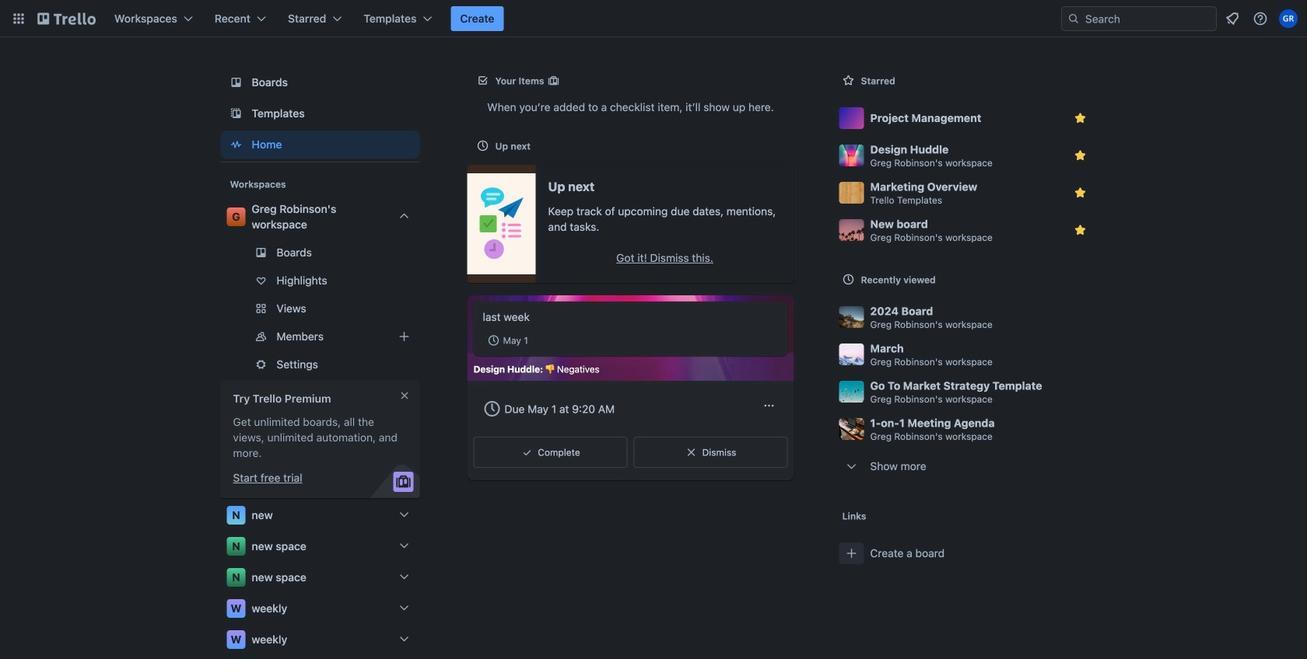 Task type: describe. For each thing, give the bounding box(es) containing it.
greg robinson (gregrobinson96) image
[[1279, 9, 1298, 28]]

back to home image
[[37, 6, 96, 31]]

search image
[[1068, 12, 1080, 25]]

0 notifications image
[[1223, 9, 1242, 28]]

click to unstar project management. it will be removed from your starred list. image
[[1073, 111, 1088, 126]]

primary element
[[0, 0, 1307, 37]]

template board image
[[227, 104, 246, 123]]

click to unstar marketing overview. it will be removed from your starred list. image
[[1073, 185, 1088, 201]]



Task type: locate. For each thing, give the bounding box(es) containing it.
home image
[[227, 135, 246, 154]]

add image
[[395, 328, 414, 346]]

open information menu image
[[1253, 11, 1268, 26]]

click to unstar design huddle. it will be removed from your starred list. image
[[1073, 148, 1088, 163]]

board image
[[227, 73, 246, 92]]

Search field
[[1080, 8, 1216, 30]]

click to unstar new board. it will be removed from your starred list. image
[[1073, 223, 1088, 238]]



Task type: vqa. For each thing, say whether or not it's contained in the screenshot.
a
no



